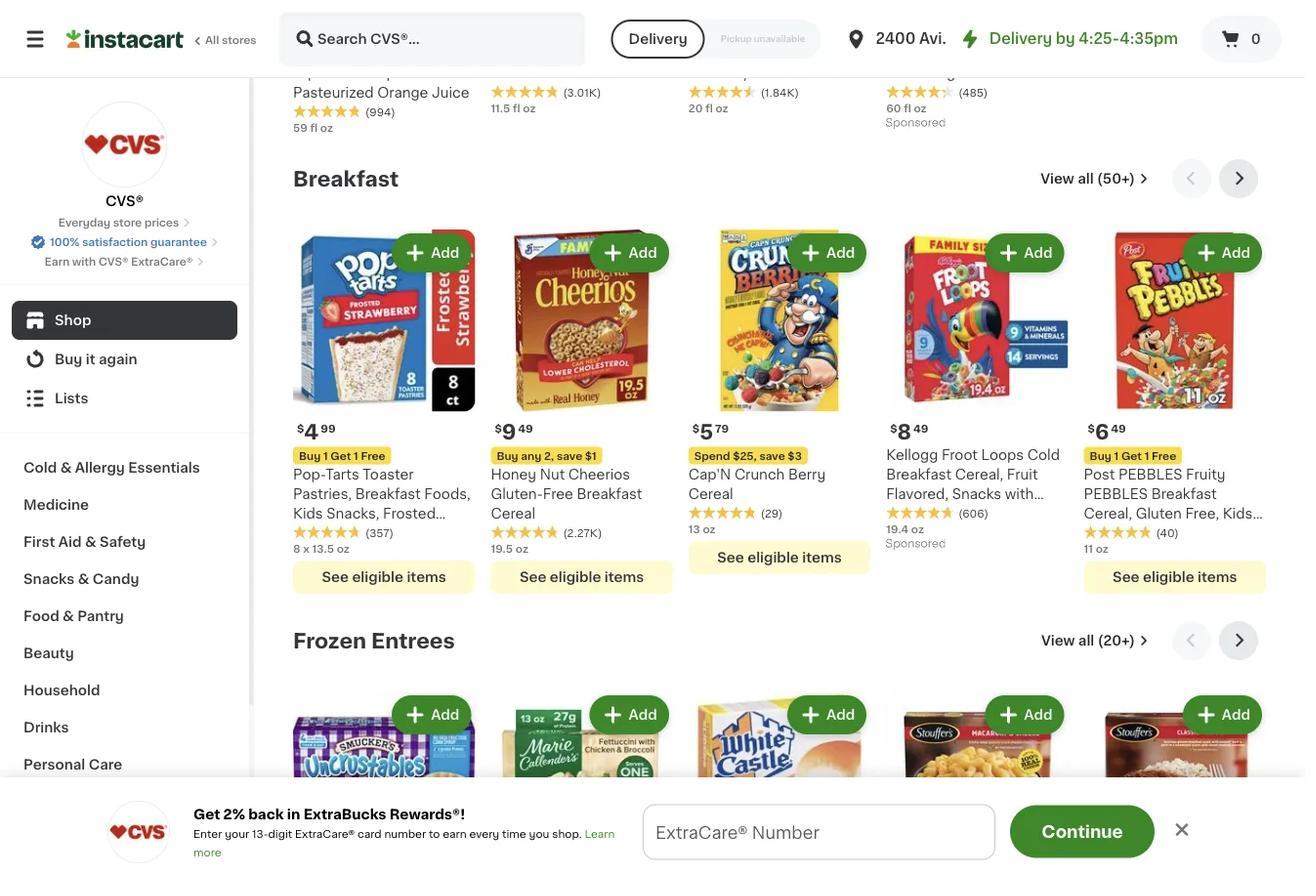 Task type: locate. For each thing, give the bounding box(es) containing it.
cereal, for 8
[[956, 468, 1004, 481]]

0 horizontal spatial buy 1 get 1 free
[[299, 451, 386, 461]]

13
[[689, 524, 701, 535]]

6 for buy
[[1096, 422, 1110, 443]]

0 horizontal spatial 4
[[304, 422, 319, 443]]

with inside kellogg froot loops cold breakfast cereal, fruit flavored, snacks with vitamin c, original
[[1006, 487, 1035, 501]]

save
[[557, 451, 583, 461], [760, 451, 786, 461]]

minute maid lemonade made w/ real lemons
[[689, 47, 851, 80]]

simply up the 'natural'
[[491, 47, 538, 60]]

100% satisfaction guarantee button
[[30, 231, 219, 250]]

free up post pebbles fruity pebbles breakfast cereal, gluten free, kids snacks, small cereal box
[[1152, 451, 1177, 461]]

aid
[[58, 536, 82, 549]]

sponsored badge image down 19.4 oz
[[887, 539, 946, 550]]

breakfast for pop-tarts toaster pastries, breakfast foods, kids snacks, frosted strawberry
[[356, 487, 421, 501]]

close image
[[1173, 821, 1193, 840]]

vitamins & supplements
[[23, 833, 197, 846]]

$ up honey
[[495, 423, 502, 434]]

sponsored badge image down 60 fl oz
[[887, 118, 946, 129]]

0 vertical spatial sponsored badge image
[[887, 118, 946, 129]]

1 horizontal spatial cold
[[1028, 448, 1061, 462]]

$ up pop-
[[297, 423, 304, 434]]

get left free
[[478, 826, 511, 843]]

100% inside simply orange 100% pure squeezed pulp free pasteurized orange juice
[[398, 47, 435, 60]]

1 horizontal spatial all
[[622, 47, 638, 60]]

eligible down (2.27k)
[[550, 571, 602, 585]]

0 horizontal spatial with
[[72, 257, 96, 267]]

instacart logo image
[[66, 27, 184, 51]]

99 inside $ 4 99
[[321, 423, 336, 434]]

1 buy 1 get 1 free from the left
[[299, 451, 386, 461]]

79 inside $ 2 79
[[517, 22, 531, 32]]

5 for spend
[[700, 422, 714, 443]]

buy 1 get 1 free up tarts
[[299, 451, 386, 461]]

1 horizontal spatial cereal
[[689, 487, 734, 501]]

1 save from the left
[[557, 451, 583, 461]]

items for 6
[[1198, 571, 1238, 585]]

4 for buy
[[304, 422, 319, 443]]

food
[[23, 610, 59, 624]]

berry
[[789, 468, 826, 481]]

see eligible items down the (40)
[[1113, 571, 1238, 585]]

see down cap'n crunch berry cereal
[[718, 551, 745, 565]]

see eligible items for 9
[[520, 571, 644, 585]]

0 horizontal spatial 2
[[502, 21, 515, 41]]

2 simply from the left
[[491, 47, 538, 60]]

$ up kellogg
[[891, 423, 898, 434]]

fl right 59
[[310, 123, 318, 134]]

care
[[89, 759, 122, 772]]

fl right the 11.5 at top
[[513, 103, 521, 114]]

6 up post
[[1096, 422, 1110, 443]]

3 1 from the left
[[1115, 451, 1119, 461]]

49 up post
[[1112, 423, 1127, 434]]

cvs® logo image down the personal care link at the left of the page
[[108, 802, 170, 864]]

free,
[[1186, 507, 1220, 521]]

$ for $ 4 19
[[1089, 22, 1096, 32]]

buy for 6
[[1090, 451, 1112, 461]]

1 2 from the left
[[502, 21, 515, 41]]

11.5
[[491, 103, 511, 114]]

$ up 'squeezed'
[[297, 22, 304, 32]]

get inside treatment tracker modal dialog
[[478, 826, 511, 843]]

breakfast inside pop-tarts toaster pastries, breakfast foods, kids snacks, frosted strawberry
[[356, 487, 421, 501]]

$ left 19 on the right top
[[1089, 22, 1096, 32]]

2,
[[544, 451, 554, 461]]

79 for 5
[[716, 423, 729, 434]]

with right earn
[[72, 257, 96, 267]]

snacks, inside post pebbles fruity pebbles breakfast cereal, gluten free, kids snacks, small cereal box
[[1085, 526, 1138, 540]]

$ left 89
[[693, 22, 700, 32]]

1 49 from the left
[[518, 423, 533, 434]]

to right $10.00
[[884, 826, 901, 843]]

item carousel region
[[293, 159, 1267, 606], [293, 622, 1267, 876]]

0 horizontal spatial 8
[[293, 544, 301, 555]]

pebbles up gluten
[[1119, 468, 1183, 481]]

1 up pop-
[[324, 451, 328, 461]]

snacks up (606)
[[953, 487, 1002, 501]]

breakfast for post pebbles fruity pebbles breakfast cereal, gluten free, kids snacks, small cereal box
[[1152, 487, 1218, 501]]

$ for $ 5 99
[[297, 22, 304, 32]]

kids
[[293, 507, 323, 521], [1223, 507, 1253, 521]]

0 horizontal spatial fruit
[[1008, 468, 1039, 481]]

2 all from the top
[[1079, 634, 1095, 648]]

1 simply from the left
[[293, 47, 340, 60]]

cvs® logo image up "everyday store prices" link
[[82, 102, 168, 188]]

all left stores
[[205, 35, 219, 45]]

49 for 8
[[914, 423, 929, 434]]

free down nut
[[543, 487, 574, 501]]

fl
[[513, 103, 521, 114], [706, 103, 713, 114], [904, 103, 912, 114], [310, 123, 318, 134]]

original
[[960, 507, 1013, 521]]

49 inside $ 8 49
[[914, 423, 929, 434]]

oz right 13
[[703, 524, 716, 535]]

79 up the 'natural'
[[517, 22, 531, 32]]

$3
[[788, 451, 802, 461]]

delivery inside button
[[629, 32, 688, 46]]

box
[[1230, 526, 1256, 540]]

2400 aviation dr button
[[845, 12, 1003, 66]]

1 horizontal spatial save
[[760, 451, 786, 461]]

$ inside $ 9 49
[[495, 423, 502, 434]]

$ inside $ 4 99
[[297, 423, 304, 434]]

eligible for 6
[[1144, 571, 1195, 585]]

free for 4
[[361, 451, 386, 461]]

free up toaster
[[361, 451, 386, 461]]

2 view from the top
[[1042, 634, 1076, 648]]

snacks inside kellogg froot loops cold breakfast cereal, fruit flavored, snacks with vitamin c, original
[[953, 487, 1002, 501]]

1 horizontal spatial 79
[[716, 423, 729, 434]]

every
[[470, 829, 500, 840]]

save right 2,
[[557, 451, 583, 461]]

0 vertical spatial with
[[72, 257, 96, 267]]

& for vitamins
[[88, 833, 100, 846]]

5 up 'squeezed'
[[304, 21, 318, 41]]

simply for 2
[[491, 47, 538, 60]]

$ inside $ 8 49
[[891, 423, 898, 434]]

buy up post
[[1090, 451, 1112, 461]]

sponsored badge image
[[887, 118, 946, 129], [887, 539, 946, 550]]

eligible
[[748, 551, 799, 565], [352, 571, 404, 585], [550, 571, 602, 585], [1144, 571, 1195, 585]]

$ left 29
[[891, 22, 898, 32]]

see down the 13.5
[[322, 571, 349, 585]]

0 vertical spatial item carousel region
[[293, 159, 1267, 606]]

see eligible items button for 9
[[491, 561, 673, 594]]

breakfast up flavored,
[[887, 468, 952, 481]]

lists link
[[12, 379, 238, 418]]

delivery up juice,
[[990, 32, 1053, 46]]

49 for 9
[[518, 423, 533, 434]]

0 vertical spatial 6
[[898, 21, 912, 41]]

$ up post
[[1089, 423, 1096, 434]]

delivery for delivery by 4:25-4:35pm
[[990, 32, 1053, 46]]

simply inside the simply lemonade, all natural non-gmo
[[491, 47, 538, 60]]

product group
[[887, 0, 1069, 134], [293, 230, 475, 594], [491, 230, 673, 594], [689, 230, 871, 575], [887, 230, 1069, 555], [1085, 230, 1267, 594], [293, 692, 475, 876], [491, 692, 673, 876], [689, 692, 871, 876], [887, 692, 1069, 876], [1085, 692, 1267, 876]]

8 left x
[[293, 544, 301, 555]]

49 inside $ 9 49
[[518, 423, 533, 434]]

all stores link
[[66, 12, 258, 66]]

0 horizontal spatial cereal
[[491, 507, 536, 521]]

time
[[502, 829, 527, 840]]

shop link
[[12, 301, 238, 340]]

arizona fruit punch
[[1085, 47, 1219, 60]]

1 horizontal spatial snacks
[[953, 487, 1002, 501]]

first aid & safety link
[[12, 524, 238, 561]]

1 vertical spatial extracare®
[[295, 829, 355, 840]]

49 for 6
[[1112, 423, 1127, 434]]

59
[[293, 123, 308, 134]]

0 vertical spatial view
[[1041, 172, 1075, 186]]

cereal down free,
[[1182, 526, 1227, 540]]

5 for simply
[[304, 21, 318, 41]]

see for 6
[[1113, 571, 1140, 585]]

view for breakfast
[[1041, 172, 1075, 186]]

1 vertical spatial cvs®
[[99, 257, 129, 267]]

see eligible items button for 6
[[1085, 561, 1267, 594]]

1 horizontal spatial 2
[[700, 21, 713, 41]]

orange
[[344, 47, 395, 60], [378, 86, 429, 99]]

1 horizontal spatial kids
[[1223, 507, 1253, 521]]

79 inside the $ 5 79
[[716, 423, 729, 434]]

1 vertical spatial 4
[[304, 422, 319, 443]]

snacks, up 11 oz
[[1085, 526, 1138, 540]]

2 up the 'natural'
[[502, 21, 515, 41]]

0 horizontal spatial 100%
[[50, 237, 80, 248]]

0
[[1252, 32, 1262, 46]]

kids up box
[[1223, 507, 1253, 521]]

$ for $ 6 49
[[1089, 423, 1096, 434]]

2 vertical spatial cereal
[[1182, 526, 1227, 540]]

everyday store prices
[[58, 217, 179, 228]]

cranberry
[[887, 66, 956, 80]]

1 horizontal spatial to
[[884, 826, 901, 843]]

any
[[521, 451, 542, 461]]

2 horizontal spatial cereal
[[1182, 526, 1227, 540]]

1 vertical spatial all
[[1079, 634, 1095, 648]]

1 vertical spatial 99
[[321, 423, 336, 434]]

100% up earn
[[50, 237, 80, 248]]

1 vertical spatial all
[[622, 47, 638, 60]]

2 2 from the left
[[700, 21, 713, 41]]

delivery
[[990, 32, 1053, 46], [629, 32, 688, 46]]

see eligible items button down (2.27k)
[[491, 561, 673, 594]]

19.4 oz
[[887, 524, 925, 535]]

extracare® down get 2% back in extrabucks rewards®!
[[295, 829, 355, 840]]

snacks,
[[327, 507, 380, 521], [1085, 526, 1138, 540]]

1 all from the top
[[1078, 172, 1094, 186]]

0 horizontal spatial kids
[[293, 507, 323, 521]]

vitamins & supplements link
[[12, 821, 238, 858]]

0 horizontal spatial all
[[205, 35, 219, 45]]

lists
[[55, 392, 88, 406]]

0 vertical spatial cvs® logo image
[[82, 102, 168, 188]]

cereal, down froot
[[956, 468, 1004, 481]]

4 up pop-
[[304, 422, 319, 443]]

all left (20+)
[[1079, 634, 1095, 648]]

$ inside the $ 5 79
[[693, 423, 700, 434]]

breakfast down 59 fl oz on the top left of the page
[[293, 169, 399, 189]]

1 vertical spatial snacks,
[[1085, 526, 1138, 540]]

$ 4 99
[[297, 422, 336, 443]]

0 horizontal spatial extracare®
[[131, 257, 193, 267]]

$ inside $ 2 79
[[495, 22, 502, 32]]

back
[[248, 808, 284, 822]]

1 horizontal spatial delivery
[[990, 32, 1053, 46]]

1 1 from the left
[[324, 451, 328, 461]]

buy up pop-
[[299, 451, 321, 461]]

see eligible items
[[718, 551, 842, 565], [322, 571, 447, 585], [520, 571, 644, 585], [1113, 571, 1238, 585]]

1 vertical spatial with
[[1006, 487, 1035, 501]]

delivery left $ 2 89
[[629, 32, 688, 46]]

food & pantry link
[[12, 598, 238, 635]]

1 horizontal spatial 5
[[700, 422, 714, 443]]

0 horizontal spatial 6
[[898, 21, 912, 41]]

4 left 19 on the right top
[[1096, 21, 1110, 41]]

stores
[[222, 35, 257, 45]]

$ for $ 6 29
[[891, 22, 898, 32]]

free inside honey nut cheerios gluten-free breakfast cereal
[[543, 487, 574, 501]]

food & pantry
[[23, 610, 124, 624]]

& for food
[[63, 610, 74, 624]]

breakfast inside honey nut cheerios gluten-free breakfast cereal
[[577, 487, 643, 501]]

1 horizontal spatial 100%
[[398, 47, 435, 60]]

pasteurized
[[293, 86, 374, 99]]

cvs® down satisfaction
[[99, 257, 129, 267]]

simply up 'squeezed'
[[293, 47, 340, 60]]

2 item carousel region from the top
[[293, 622, 1267, 876]]

1
[[324, 451, 328, 461], [354, 451, 359, 461], [1115, 451, 1119, 461], [1145, 451, 1150, 461]]

simply inside simply orange 100% pure squeezed pulp free pasteurized orange juice
[[293, 47, 340, 60]]

2 horizontal spatial 49
[[1112, 423, 1127, 434]]

fl right "20"
[[706, 103, 713, 114]]

$ inside $ 6 29
[[891, 22, 898, 32]]

0 vertical spatial 4
[[1096, 21, 1110, 41]]

extrabucks
[[304, 808, 387, 822]]

all for breakfast
[[1078, 172, 1094, 186]]

79
[[517, 22, 531, 32], [716, 423, 729, 434]]

honey nut cheerios gluten-free breakfast cereal
[[491, 468, 643, 521]]

2 49 from the left
[[914, 423, 929, 434]]

$ inside $ 4 19
[[1089, 22, 1096, 32]]

0 horizontal spatial cold
[[23, 461, 57, 475]]

breakfast inside kellogg froot loops cold breakfast cereal, fruit flavored, snacks with vitamin c, original
[[887, 468, 952, 481]]

$ for $ 9 49
[[495, 423, 502, 434]]

2 horizontal spatial 100%
[[979, 47, 1016, 60]]

2 for minute
[[700, 21, 713, 41]]

$ 4 19
[[1089, 21, 1125, 41]]

6 left 29
[[898, 21, 912, 41]]

cereal, inside post pebbles fruity pebbles breakfast cereal, gluten free, kids snacks, small cereal box
[[1085, 507, 1133, 521]]

buy 1 get 1 free down $ 6 49
[[1090, 451, 1177, 461]]

19.4
[[887, 524, 909, 535]]

& right aid
[[85, 536, 96, 549]]

49 up kellogg
[[914, 423, 929, 434]]

1 vertical spatial fruit
[[1008, 468, 1039, 481]]

qualify.
[[905, 826, 966, 843]]

item carousel region containing frozen entrees
[[293, 622, 1267, 876]]

see eligible items down (29) in the bottom of the page
[[718, 551, 842, 565]]

4
[[1096, 21, 1110, 41], [304, 422, 319, 443]]

fl for simply orange 100% pure squeezed pulp free pasteurized orange juice
[[310, 123, 318, 134]]

get up tarts
[[331, 451, 351, 461]]

orange down pulp
[[378, 86, 429, 99]]

cereal, up 11 oz
[[1085, 507, 1133, 521]]

item carousel region containing breakfast
[[293, 159, 1267, 606]]

0 vertical spatial extracare®
[[131, 257, 193, 267]]

0 horizontal spatial delivery
[[629, 32, 688, 46]]

product group containing 4
[[293, 230, 475, 594]]

see eligible items button down (29) in the bottom of the page
[[689, 542, 871, 575]]

$ inside $ 5 99
[[297, 22, 304, 32]]

eligible down (357)
[[352, 571, 404, 585]]

breakfast inside post pebbles fruity pebbles breakfast cereal, gluten free, kids snacks, small cereal box
[[1152, 487, 1218, 501]]

to left earn
[[429, 829, 440, 840]]

99 inside $ 5 99
[[320, 22, 335, 32]]

100% down dr
[[979, 47, 1016, 60]]

0 vertical spatial 99
[[320, 22, 335, 32]]

4 inside product group
[[304, 422, 319, 443]]

c,
[[942, 507, 956, 521]]

1 vertical spatial view
[[1042, 634, 1076, 648]]

cold & allergy essentials link
[[12, 450, 238, 487]]

1 vertical spatial 5
[[700, 422, 714, 443]]

1 vertical spatial snacks
[[23, 573, 75, 586]]

19
[[1112, 22, 1125, 32]]

treatment tracker modal dialog
[[254, 805, 1306, 876]]

0 horizontal spatial save
[[557, 451, 583, 461]]

cold
[[1028, 448, 1061, 462], [23, 461, 57, 475]]

1 vertical spatial 6
[[1096, 422, 1110, 443]]

0 horizontal spatial cereal,
[[956, 468, 1004, 481]]

1 item carousel region from the top
[[293, 159, 1267, 606]]

1 vertical spatial pebbles
[[1085, 487, 1149, 501]]

1 vertical spatial cereal
[[491, 507, 536, 521]]

1 up post
[[1115, 451, 1119, 461]]

1 horizontal spatial buy 1 get 1 free
[[1090, 451, 1177, 461]]

100% inside ocean spray 100% juice, cranberry
[[979, 47, 1016, 60]]

cereal inside post pebbles fruity pebbles breakfast cereal, gluten free, kids snacks, small cereal box
[[1182, 526, 1227, 540]]

0 vertical spatial snacks
[[953, 487, 1002, 501]]

1 vertical spatial cereal,
[[1085, 507, 1133, 521]]

3 49 from the left
[[1112, 423, 1127, 434]]

eligible down the (40)
[[1144, 571, 1195, 585]]

add
[[431, 246, 460, 260], [629, 246, 658, 260], [827, 246, 855, 260], [1025, 246, 1053, 260], [1223, 246, 1251, 260], [431, 709, 460, 722], [629, 709, 658, 722], [827, 709, 855, 722], [1025, 709, 1053, 722], [1223, 709, 1251, 722], [785, 826, 819, 843]]

breakfast down toaster
[[356, 487, 421, 501]]

add inside treatment tracker modal dialog
[[785, 826, 819, 843]]

(3.01k)
[[563, 88, 602, 98]]

buy 1 get 1 free for 4
[[299, 451, 386, 461]]

$ inside $ 2 89
[[693, 22, 700, 32]]

0 vertical spatial fruit
[[1141, 47, 1172, 60]]

fruit down 4:35pm
[[1141, 47, 1172, 60]]

1 horizontal spatial cereal,
[[1085, 507, 1133, 521]]

pulp
[[365, 66, 396, 80]]

buy 1 get 1 free for 6
[[1090, 451, 1177, 461]]

2 kids from the left
[[1223, 507, 1253, 521]]

1 horizontal spatial 8
[[898, 422, 912, 443]]

0 vertical spatial cereal,
[[956, 468, 1004, 481]]

1 horizontal spatial 49
[[914, 423, 929, 434]]

None search field
[[280, 12, 586, 66]]

0 vertical spatial 79
[[517, 22, 531, 32]]

frozen entrees
[[293, 631, 455, 651]]

0 horizontal spatial 49
[[518, 423, 533, 434]]

2 save from the left
[[760, 451, 786, 461]]

49 right 9
[[518, 423, 533, 434]]

view left (20+)
[[1042, 634, 1076, 648]]

19.5
[[491, 544, 513, 555]]

cvs® up "everyday store prices" link
[[106, 195, 144, 208]]

extracare®
[[131, 257, 193, 267], [295, 829, 355, 840]]

$ 5 99
[[297, 21, 335, 41]]

with up original on the right of the page
[[1006, 487, 1035, 501]]

1 view from the top
[[1041, 172, 1075, 186]]

3
[[699, 826, 710, 843]]

0 horizontal spatial 79
[[517, 22, 531, 32]]

pebbles down post
[[1085, 487, 1149, 501]]

79 up spend at the bottom
[[716, 423, 729, 434]]

$ for $ 5 79
[[693, 423, 700, 434]]

snacks, inside pop-tarts toaster pastries, breakfast foods, kids snacks, frosted strawberry
[[327, 507, 380, 521]]

0 vertical spatial 5
[[304, 21, 318, 41]]

see eligible items down (2.27k)
[[520, 571, 644, 585]]

49 inside $ 6 49
[[1112, 423, 1127, 434]]

orange up pulp
[[344, 47, 395, 60]]

1 kids from the left
[[293, 507, 323, 521]]

1 vertical spatial item carousel region
[[293, 622, 1267, 876]]

more
[[1005, 829, 1035, 840]]

cereal, inside kellogg froot loops cold breakfast cereal, fruit flavored, snacks with vitamin c, original
[[956, 468, 1004, 481]]

all left (50+)
[[1078, 172, 1094, 186]]

items
[[803, 551, 842, 565], [407, 571, 447, 585], [605, 571, 644, 585], [1198, 571, 1238, 585]]

see for 9
[[520, 571, 547, 585]]

2
[[502, 21, 515, 41], [700, 21, 713, 41]]

candy
[[93, 573, 139, 586]]

0 horizontal spatial snacks,
[[327, 507, 380, 521]]

cvs® logo image
[[82, 102, 168, 188], [108, 802, 170, 864]]

cold up medicine
[[23, 461, 57, 475]]

all
[[1078, 172, 1094, 186], [1079, 634, 1095, 648]]

free
[[515, 826, 550, 843]]

0 horizontal spatial 5
[[304, 21, 318, 41]]

lemons
[[788, 66, 843, 80]]

1 vertical spatial sponsored badge image
[[887, 539, 946, 550]]

see eligible items for 6
[[1113, 571, 1238, 585]]

& right vitamins
[[88, 833, 100, 846]]

see eligible items button down (357)
[[293, 561, 475, 594]]

6
[[898, 21, 912, 41], [1096, 422, 1110, 443]]

5 up spend at the bottom
[[700, 422, 714, 443]]

0 vertical spatial all
[[1078, 172, 1094, 186]]

$ for $ 2 79
[[495, 22, 502, 32]]

free right pulp
[[399, 66, 430, 80]]

all for frozen entrees
[[1079, 634, 1095, 648]]

1 horizontal spatial 6
[[1096, 422, 1110, 443]]

(2.27k)
[[563, 528, 602, 539]]

$ inside $ 6 49
[[1089, 423, 1096, 434]]

1 horizontal spatial 4
[[1096, 21, 1110, 41]]

0 vertical spatial cereal
[[689, 487, 734, 501]]

1 horizontal spatial simply
[[491, 47, 538, 60]]

$ 9 49
[[495, 422, 533, 443]]

items for 4
[[407, 571, 447, 585]]

0 horizontal spatial simply
[[293, 47, 340, 60]]

1 horizontal spatial with
[[1006, 487, 1035, 501]]

5 inside product group
[[700, 422, 714, 443]]

1 vertical spatial 79
[[716, 423, 729, 434]]

11.5 fl oz
[[491, 103, 536, 114]]

13.5
[[312, 544, 334, 555]]

all right lemonade,
[[622, 47, 638, 60]]

supplements
[[103, 833, 197, 846]]

entrees
[[371, 631, 455, 651]]

0 vertical spatial snacks,
[[327, 507, 380, 521]]

breakfast down cheerios at the left of the page
[[577, 487, 643, 501]]

allergy
[[75, 461, 125, 475]]

1 horizontal spatial snacks,
[[1085, 526, 1138, 540]]

minute
[[689, 47, 737, 60]]

breakfast up free,
[[1152, 487, 1218, 501]]

see down the 19.5 oz
[[520, 571, 547, 585]]

product group containing 5
[[689, 230, 871, 575]]

0 vertical spatial all
[[205, 35, 219, 45]]

save up crunch
[[760, 451, 786, 461]]

2 buy 1 get 1 free from the left
[[1090, 451, 1177, 461]]

0 vertical spatial cvs®
[[106, 195, 144, 208]]



Task type: describe. For each thing, give the bounding box(es) containing it.
squeezed
[[293, 66, 362, 80]]

it
[[86, 353, 95, 367]]

get down $ 6 49
[[1122, 451, 1143, 461]]

11 oz
[[1085, 544, 1109, 555]]

$ for $ 8 49
[[891, 423, 898, 434]]

view all (20+) button
[[1034, 622, 1157, 661]]

natural
[[491, 66, 541, 80]]

more button
[[982, 819, 1058, 850]]

in
[[287, 808, 300, 822]]

toaster
[[363, 468, 414, 481]]

juice,
[[1020, 47, 1061, 60]]

fl for ocean spray 100% juice, cranberry
[[904, 103, 912, 114]]

cold inside kellogg froot loops cold breakfast cereal, fruit flavored, snacks with vitamin c, original
[[1028, 448, 1061, 462]]

4 1 from the left
[[1145, 451, 1150, 461]]

made
[[689, 66, 728, 80]]

cereal inside honey nut cheerios gluten-free breakfast cereal
[[491, 507, 536, 521]]

ocean spray 100% juice, cranberry
[[887, 47, 1061, 80]]

continue button
[[1011, 806, 1155, 859]]

100% for 6
[[979, 47, 1016, 60]]

$ 5 79
[[693, 422, 729, 443]]

learn more
[[194, 829, 615, 858]]

pure
[[439, 47, 470, 60]]

oz right 11
[[1096, 544, 1109, 555]]

nut
[[540, 468, 565, 481]]

card
[[358, 829, 382, 840]]

earn
[[443, 829, 467, 840]]

0 horizontal spatial snacks
[[23, 573, 75, 586]]

0 vertical spatial orange
[[344, 47, 395, 60]]

spray
[[936, 47, 976, 60]]

(357)
[[366, 528, 394, 539]]

free for buy any 2, save $1
[[543, 487, 574, 501]]

fl for minute maid lemonade made w/ real lemons
[[706, 103, 713, 114]]

fl for simply lemonade, all natural non-gmo
[[513, 103, 521, 114]]

delivery button
[[611, 20, 705, 59]]

20
[[689, 103, 703, 114]]

cap'n crunch berry cereal
[[689, 468, 826, 501]]

1 horizontal spatial extracare®
[[295, 829, 355, 840]]

4:35pm
[[1120, 32, 1179, 46]]

lemonade,
[[542, 47, 618, 60]]

9
[[502, 422, 516, 443]]

product group containing 8
[[887, 230, 1069, 555]]

you
[[529, 829, 550, 840]]

medicine link
[[12, 487, 238, 524]]

snacks & candy
[[23, 573, 139, 586]]

extracare® inside earn with cvs® extracare® link
[[131, 257, 193, 267]]

see eligible items button for 4
[[293, 561, 475, 594]]

2 for simply
[[502, 21, 515, 41]]

4:25-
[[1079, 32, 1120, 46]]

fruity
[[1187, 468, 1226, 481]]

oz right "20"
[[716, 103, 729, 114]]

0 vertical spatial 8
[[898, 422, 912, 443]]

personal care
[[23, 759, 122, 772]]

spend $25, save $3
[[695, 451, 802, 461]]

simply for 5
[[293, 47, 340, 60]]

2 sponsored badge image from the top
[[887, 539, 946, 550]]

delivery by 4:25-4:35pm
[[990, 32, 1179, 46]]

ExtraCare® Number text field
[[644, 806, 995, 860]]

1 sponsored badge image from the top
[[887, 118, 946, 129]]

oz right the 11.5 at top
[[523, 103, 536, 114]]

medicine
[[23, 499, 89, 512]]

store
[[113, 217, 142, 228]]

items for 9
[[605, 571, 644, 585]]

1 vertical spatial cvs® logo image
[[108, 802, 170, 864]]

oz right the 13.5
[[337, 544, 350, 555]]

$10.00
[[823, 826, 879, 843]]

spend
[[695, 451, 731, 461]]

real
[[754, 66, 784, 80]]

•
[[775, 827, 781, 842]]

get free delivery on next 3 orders • add $10.00 to qualify.
[[478, 826, 966, 843]]

100% for 5
[[398, 47, 435, 60]]

w/
[[731, 66, 750, 80]]

all inside the simply lemonade, all natural non-gmo
[[622, 47, 638, 60]]

vitamins
[[23, 833, 85, 846]]

simply orange 100% pure squeezed pulp free pasteurized orange juice
[[293, 47, 470, 99]]

see for 4
[[322, 571, 349, 585]]

100% inside button
[[50, 237, 80, 248]]

personal care link
[[12, 747, 238, 784]]

your
[[225, 829, 249, 840]]

household
[[23, 684, 100, 698]]

all inside 'link'
[[205, 35, 219, 45]]

dr
[[985, 32, 1003, 46]]

get up the enter at bottom left
[[194, 808, 220, 822]]

kids inside pop-tarts toaster pastries, breakfast foods, kids snacks, frosted strawberry
[[293, 507, 323, 521]]

oz right 60
[[914, 103, 927, 114]]

see eligible items for 4
[[322, 571, 447, 585]]

eligible for 5
[[748, 551, 799, 565]]

cereal, for buy 1 get 1 free
[[1085, 507, 1133, 521]]

buy for 4
[[299, 451, 321, 461]]

first
[[23, 536, 55, 549]]

0 vertical spatial pebbles
[[1119, 468, 1183, 481]]

punch
[[1175, 47, 1219, 60]]

again
[[99, 353, 137, 367]]

view for frozen entrees
[[1042, 634, 1076, 648]]

6 for ocean
[[898, 21, 912, 41]]

x
[[303, 544, 310, 555]]

79 for 2
[[517, 22, 531, 32]]

small
[[1141, 526, 1178, 540]]

items for 5
[[803, 551, 842, 565]]

first aid & safety
[[23, 536, 146, 549]]

13-
[[252, 829, 268, 840]]

breakfast for kellogg froot loops cold breakfast cereal, fruit flavored, snacks with vitamin c, original
[[887, 468, 952, 481]]

$ 8 49
[[891, 422, 929, 443]]

kids inside post pebbles fruity pebbles breakfast cereal, gluten free, kids snacks, small cereal box
[[1223, 507, 1253, 521]]

service type group
[[611, 20, 822, 59]]

buy it again
[[55, 353, 137, 367]]

delivery for delivery
[[629, 32, 688, 46]]

buy any 2, save $1
[[497, 451, 597, 461]]

arizona
[[1085, 47, 1137, 60]]

satisfaction
[[82, 237, 148, 248]]

(1.84k)
[[761, 88, 800, 98]]

eligible for 9
[[550, 571, 602, 585]]

89
[[715, 22, 730, 32]]

buy for 9
[[497, 451, 519, 461]]

1 vertical spatial 8
[[293, 544, 301, 555]]

2 1 from the left
[[354, 451, 359, 461]]

loops
[[982, 448, 1025, 462]]

ocean
[[887, 47, 932, 60]]

1 horizontal spatial fruit
[[1141, 47, 1172, 60]]

view all (20+)
[[1042, 634, 1136, 648]]

foods,
[[425, 487, 471, 501]]

$ for $ 4 99
[[297, 423, 304, 434]]

free for 6
[[1152, 451, 1177, 461]]

0 horizontal spatial to
[[429, 829, 440, 840]]

see for 5
[[718, 551, 745, 565]]

99 for 4
[[321, 423, 336, 434]]

60
[[887, 103, 902, 114]]

drinks
[[23, 721, 69, 735]]

99 for 5
[[320, 22, 335, 32]]

product group containing 9
[[491, 230, 673, 594]]

pop-
[[293, 468, 326, 481]]

view all (50+) button
[[1033, 159, 1157, 199]]

snacks & candy link
[[12, 561, 238, 598]]

11
[[1085, 544, 1094, 555]]

cap'n
[[689, 468, 731, 481]]

0 button
[[1202, 16, 1282, 63]]

cold & allergy essentials
[[23, 461, 200, 475]]

see eligible items button for 5
[[689, 542, 871, 575]]

free inside simply orange 100% pure squeezed pulp free pasteurized orange juice
[[399, 66, 430, 80]]

20 fl oz
[[689, 103, 729, 114]]

oz right 19.5
[[516, 544, 529, 555]]

eligible for 4
[[352, 571, 404, 585]]

guarantee
[[150, 237, 207, 248]]

crunch
[[735, 468, 785, 481]]

oz down vitamin
[[912, 524, 925, 535]]

13 oz
[[689, 524, 716, 535]]

& for cold
[[60, 461, 72, 475]]

to inside treatment tracker modal dialog
[[884, 826, 901, 843]]

& for snacks
[[78, 573, 89, 586]]

2%
[[223, 808, 245, 822]]

see eligible items for 5
[[718, 551, 842, 565]]

1 vertical spatial orange
[[378, 86, 429, 99]]

fruit inside kellogg froot loops cold breakfast cereal, fruit flavored, snacks with vitamin c, original
[[1008, 468, 1039, 481]]

by
[[1056, 32, 1076, 46]]

cereal inside cap'n crunch berry cereal
[[689, 487, 734, 501]]

shop
[[55, 314, 91, 327]]

household link
[[12, 672, 238, 710]]

4 for arizona
[[1096, 21, 1110, 41]]

oz right 59
[[320, 123, 333, 134]]

number
[[385, 829, 426, 840]]

Search field
[[282, 14, 584, 65]]

delivery by 4:25-4:35pm link
[[959, 27, 1179, 51]]

gluten
[[1136, 507, 1183, 521]]

$ for $ 2 89
[[693, 22, 700, 32]]

learn
[[585, 829, 615, 840]]

$ 6 49
[[1089, 422, 1127, 443]]

buy left it
[[55, 353, 82, 367]]



Task type: vqa. For each thing, say whether or not it's contained in the screenshot.
Created by me
no



